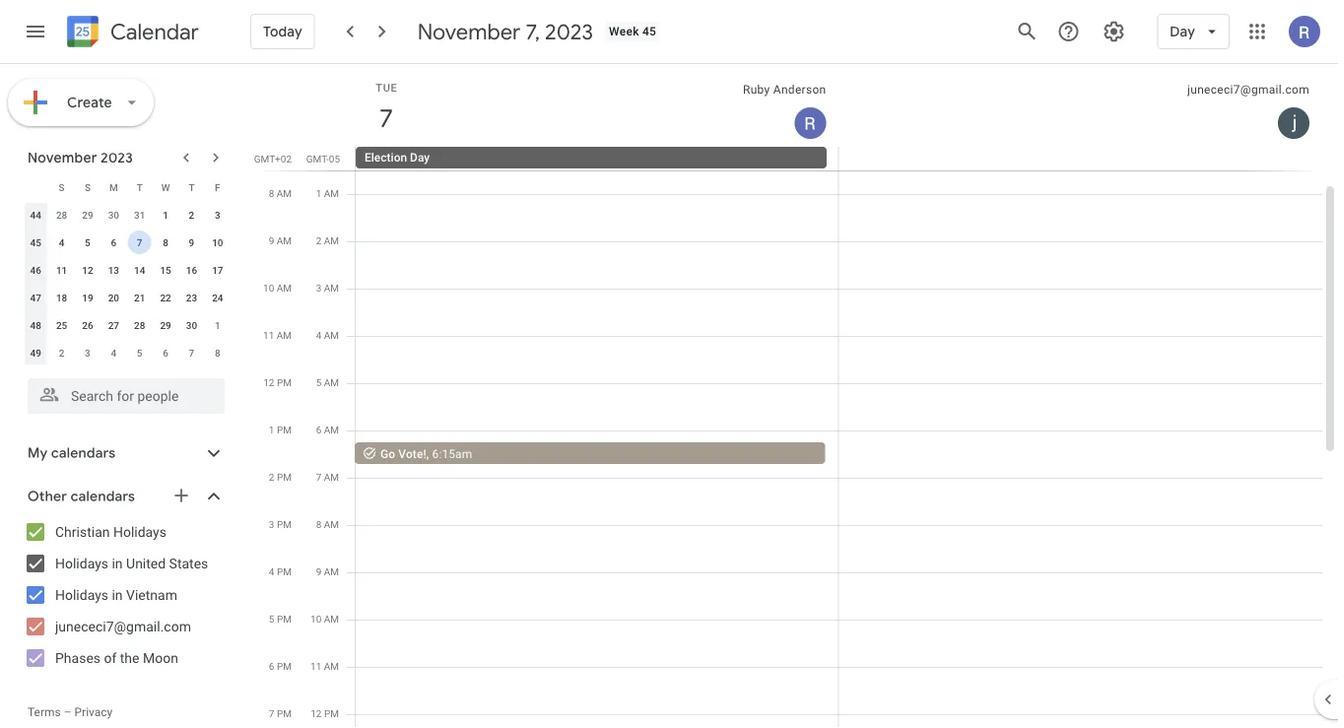 Task type: vqa. For each thing, say whether or not it's contained in the screenshot.
8 link
no



Task type: describe. For each thing, give the bounding box(es) containing it.
row containing 45
[[23, 229, 231, 256]]

4 for 4 pm
[[269, 566, 274, 578]]

1 horizontal spatial 11 am
[[311, 661, 339, 673]]

w
[[161, 181, 170, 193]]

pm left 5 am
[[277, 377, 292, 389]]

pm left 6 am on the bottom
[[277, 424, 292, 436]]

–
[[64, 706, 72, 720]]

october 31 element
[[128, 203, 151, 227]]

1 t from the left
[[137, 181, 143, 193]]

privacy link
[[74, 706, 113, 720]]

am right the 6 pm
[[324, 661, 339, 673]]

4 pm
[[269, 566, 292, 578]]

6 am
[[316, 424, 339, 436]]

21 element
[[128, 286, 151, 309]]

0 vertical spatial 2023
[[545, 18, 593, 45]]

10 inside row
[[212, 237, 223, 248]]

29 element
[[154, 313, 177, 337]]

cell containing go vote!
[[355, 146, 839, 727]]

31
[[134, 209, 145, 221]]

junececi7@gmail.com inside the other calendars list
[[55, 618, 191, 635]]

m
[[109, 181, 118, 193]]

44
[[30, 209, 41, 221]]

1 right october 31 element
[[163, 209, 168, 221]]

create
[[67, 94, 112, 111]]

2 am
[[316, 235, 339, 247]]

24
[[212, 292, 223, 304]]

1 for 1 am
[[316, 188, 322, 200]]

16
[[186, 264, 197, 276]]

election
[[365, 151, 407, 165]]

other calendars list
[[4, 516, 244, 674]]

23
[[186, 292, 197, 304]]

6 pm
[[269, 661, 292, 673]]

7 am
[[316, 472, 339, 483]]

tuesday, november 7 element
[[364, 96, 409, 141]]

19
[[82, 292, 93, 304]]

24 element
[[206, 286, 229, 309]]

row group inside november 2023 grid
[[23, 201, 231, 367]]

6 for 6 pm
[[269, 661, 274, 673]]

2 cell from the left
[[839, 146, 1323, 727]]

5 down october 29 element
[[85, 237, 90, 248]]

am down 2 am
[[324, 282, 339, 294]]

states
[[169, 555, 208, 572]]

3 am
[[316, 282, 339, 294]]

7 for 7 pm
[[269, 708, 274, 720]]

7 for 7 am
[[316, 472, 322, 483]]

moon
[[143, 650, 178, 666]]

12 inside november 2023 grid
[[82, 264, 93, 276]]

pm left 7 am
[[277, 472, 292, 483]]

november 7, 2023
[[418, 18, 593, 45]]

6 for 6 am
[[316, 424, 322, 436]]

3 for 3 am
[[316, 282, 322, 294]]

25 element
[[50, 313, 73, 337]]

create button
[[8, 79, 154, 126]]

1 horizontal spatial 9
[[269, 235, 274, 247]]

14
[[134, 264, 145, 276]]

0 horizontal spatial 12 pm
[[263, 377, 292, 389]]

7 for december 7 element
[[189, 347, 194, 359]]

13 element
[[102, 258, 125, 282]]

privacy
[[74, 706, 113, 720]]

1 vertical spatial 10
[[263, 282, 274, 294]]

am up 7 am
[[324, 424, 339, 436]]

2 s from the left
[[85, 181, 91, 193]]

29 for 29 element
[[160, 319, 171, 331]]

tue
[[376, 81, 398, 94]]

day inside button
[[410, 151, 430, 165]]

2 horizontal spatial 9
[[316, 566, 322, 578]]

12 element
[[76, 258, 99, 282]]

27
[[108, 319, 119, 331]]

december 2 element
[[50, 341, 73, 365]]

terms link
[[28, 706, 61, 720]]

election day
[[365, 151, 430, 165]]

6 left 7 cell
[[111, 237, 116, 248]]

4 am
[[316, 330, 339, 342]]

8 inside 'element'
[[215, 347, 220, 359]]

0 vertical spatial 45
[[643, 25, 657, 38]]

am down 05
[[324, 188, 339, 200]]

ruby
[[743, 83, 770, 97]]

tue 7
[[376, 81, 398, 135]]

48
[[30, 319, 41, 331]]

1 vertical spatial 10 am
[[311, 614, 339, 625]]

calendar
[[110, 18, 199, 46]]

november for november 7, 2023
[[418, 18, 521, 45]]

17 element
[[206, 258, 229, 282]]

united
[[126, 555, 166, 572]]

21
[[134, 292, 145, 304]]

november 2023
[[28, 149, 133, 167]]

1 for 1 pm
[[269, 424, 274, 436]]

terms – privacy
[[28, 706, 113, 720]]

row containing 44
[[23, 201, 231, 229]]

f
[[215, 181, 220, 193]]

29 for october 29 element
[[82, 209, 93, 221]]

calendars for my calendars
[[51, 445, 116, 462]]

22 element
[[154, 286, 177, 309]]

gmt-
[[306, 153, 329, 165]]

go vote! , 6:15am
[[380, 446, 472, 460]]

gmt+02
[[254, 153, 292, 165]]

28 for october 28 element
[[56, 209, 67, 221]]

pm up 7 pm
[[277, 661, 292, 673]]

go
[[380, 446, 395, 460]]

17
[[212, 264, 223, 276]]

december 5 element
[[128, 341, 151, 365]]

pm right 7 pm
[[324, 708, 339, 720]]

7,
[[526, 18, 540, 45]]

december 8 element
[[206, 341, 229, 365]]

november for november 2023
[[28, 149, 97, 167]]

row containing go vote!
[[347, 146, 1323, 727]]

holidays in vietnam
[[55, 587, 177, 603]]

9 inside november 2023 grid
[[189, 237, 194, 248]]

am left 2 am
[[277, 235, 292, 247]]

28 for the 28 element
[[134, 319, 145, 331]]

26
[[82, 319, 93, 331]]

5 for december 5 element
[[137, 347, 142, 359]]

28 element
[[128, 313, 151, 337]]

settings menu image
[[1102, 20, 1126, 43]]

row containing 48
[[23, 311, 231, 339]]

7 column header
[[356, 64, 839, 147]]

47
[[30, 292, 41, 304]]

december 6 element
[[154, 341, 177, 365]]

1 am
[[316, 188, 339, 200]]

18
[[56, 292, 67, 304]]

6 for december 6 element
[[163, 347, 168, 359]]

the
[[120, 650, 139, 666]]

20
[[108, 292, 119, 304]]

20 element
[[102, 286, 125, 309]]

december 3 element
[[76, 341, 99, 365]]

15
[[160, 264, 171, 276]]

am right 5 pm
[[324, 614, 339, 625]]

1 horizontal spatial 11
[[263, 330, 274, 342]]

today
[[263, 23, 302, 40]]

3 for 3 pm
[[269, 519, 274, 531]]

vietnam
[[126, 587, 177, 603]]

30 element
[[180, 313, 203, 337]]

2 horizontal spatial 11
[[311, 661, 322, 673]]

2 right october 31 element
[[189, 209, 194, 221]]

4 for 4 am
[[316, 330, 322, 342]]

phases
[[55, 650, 101, 666]]



Task type: locate. For each thing, give the bounding box(es) containing it.
1 s from the left
[[59, 181, 65, 193]]

11
[[56, 264, 67, 276], [263, 330, 274, 342], [311, 661, 322, 673]]

1 vertical spatial 12 pm
[[311, 708, 339, 720]]

1 down gmt-
[[316, 188, 322, 200]]

am left 4 am
[[277, 330, 292, 342]]

23 element
[[180, 286, 203, 309]]

0 vertical spatial 9 am
[[269, 235, 292, 247]]

other calendars
[[28, 488, 135, 506]]

2 in from the top
[[112, 587, 123, 603]]

in for united
[[112, 555, 123, 572]]

28 right 27 'element'
[[134, 319, 145, 331]]

december 7 element
[[180, 341, 203, 365]]

1 vertical spatial 9 am
[[316, 566, 339, 578]]

0 horizontal spatial 2023
[[101, 149, 133, 167]]

1 horizontal spatial 10
[[263, 282, 274, 294]]

row group
[[23, 201, 231, 367]]

9 am
[[269, 235, 292, 247], [316, 566, 339, 578]]

1 vertical spatial holidays
[[55, 555, 108, 572]]

10 am left "3 am" on the top of page
[[263, 282, 292, 294]]

11 right the 6 pm
[[311, 661, 322, 673]]

2 up 3 pm
[[269, 472, 274, 483]]

0 vertical spatial 30
[[108, 209, 119, 221]]

october 28 element
[[50, 203, 73, 227]]

8 right 3 pm
[[316, 519, 322, 531]]

week 45
[[609, 25, 657, 38]]

0 vertical spatial 29
[[82, 209, 93, 221]]

Search for people text field
[[39, 378, 213, 414]]

7 right "2 pm"
[[316, 472, 322, 483]]

vote!
[[398, 446, 427, 460]]

of
[[104, 650, 117, 666]]

49
[[30, 347, 41, 359]]

gmt-05
[[306, 153, 340, 165]]

december 1 element
[[206, 313, 229, 337]]

election day button
[[356, 147, 827, 169]]

7 inside 7 cell
[[137, 237, 142, 248]]

0 vertical spatial 8 am
[[269, 188, 292, 200]]

12 pm up 1 pm
[[263, 377, 292, 389]]

0 vertical spatial holidays
[[113, 524, 167, 540]]

december 4 element
[[102, 341, 125, 365]]

4 down 3 pm
[[269, 566, 274, 578]]

phases of the moon
[[55, 650, 178, 666]]

t right the m
[[137, 181, 143, 193]]

27 element
[[102, 313, 125, 337]]

1 vertical spatial 8 am
[[316, 519, 339, 531]]

7 cell
[[127, 229, 153, 256]]

13
[[108, 264, 119, 276]]

0 horizontal spatial 8 am
[[269, 188, 292, 200]]

ruby anderson
[[743, 83, 826, 97]]

november up october 28 element
[[28, 149, 97, 167]]

0 vertical spatial 11
[[56, 264, 67, 276]]

am down "3 am" on the top of page
[[324, 330, 339, 342]]

3 for december 3 element at the left of page
[[85, 347, 90, 359]]

0 vertical spatial 10 am
[[263, 282, 292, 294]]

5 down '4 pm'
[[269, 614, 274, 625]]

0 vertical spatial day
[[1170, 23, 1196, 40]]

0 vertical spatial in
[[112, 555, 123, 572]]

5 left december 6 element
[[137, 347, 142, 359]]

2 t from the left
[[189, 181, 195, 193]]

1 vertical spatial day
[[410, 151, 430, 165]]

1 vertical spatial 2023
[[101, 149, 133, 167]]

16 element
[[180, 258, 203, 282]]

2023 up the m
[[101, 149, 133, 167]]

29 right october 28 element
[[82, 209, 93, 221]]

7 inside the tue 7
[[378, 102, 392, 135]]

3 pm
[[269, 519, 292, 531]]

day right election
[[410, 151, 430, 165]]

7 up 14 element
[[137, 237, 142, 248]]

calendar heading
[[106, 18, 199, 46]]

10 right 5 pm
[[311, 614, 322, 625]]

2 vertical spatial 10
[[311, 614, 322, 625]]

holidays down holidays in united states
[[55, 587, 108, 603]]

22
[[160, 292, 171, 304]]

3 down f
[[215, 209, 220, 221]]

0 vertical spatial 12
[[82, 264, 93, 276]]

12 right 11 element
[[82, 264, 93, 276]]

my
[[28, 445, 48, 462]]

1 vertical spatial november
[[28, 149, 97, 167]]

4 for december 4 element
[[111, 347, 116, 359]]

1 horizontal spatial 45
[[643, 25, 657, 38]]

holidays in united states
[[55, 555, 208, 572]]

8 am down gmt+02
[[269, 188, 292, 200]]

12 pm
[[263, 377, 292, 389], [311, 708, 339, 720]]

11 inside november 2023 grid
[[56, 264, 67, 276]]

9 am left 2 am
[[269, 235, 292, 247]]

4 down "3 am" on the top of page
[[316, 330, 322, 342]]

9 right 10 element
[[269, 235, 274, 247]]

am down 7 am
[[324, 519, 339, 531]]

am
[[277, 188, 292, 200], [324, 188, 339, 200], [277, 235, 292, 247], [324, 235, 339, 247], [277, 282, 292, 294], [324, 282, 339, 294], [277, 330, 292, 342], [324, 330, 339, 342], [324, 377, 339, 389], [324, 424, 339, 436], [324, 472, 339, 483], [324, 519, 339, 531], [324, 566, 339, 578], [324, 614, 339, 625], [324, 661, 339, 673]]

0 horizontal spatial november
[[28, 149, 97, 167]]

2 vertical spatial 12
[[311, 708, 322, 720]]

election day row
[[347, 147, 1338, 171]]

3
[[215, 209, 220, 221], [316, 282, 322, 294], [85, 347, 90, 359], [269, 519, 274, 531]]

6 up 7 pm
[[269, 661, 274, 673]]

junececi7@gmail.com up phases of the moon
[[55, 618, 191, 635]]

1 vertical spatial junececi7@gmail.com
[[55, 618, 191, 635]]

junececi7@gmail.com
[[1188, 83, 1310, 97], [55, 618, 191, 635]]

anderson
[[774, 83, 826, 97]]

19 element
[[76, 286, 99, 309]]

45 inside november 2023 grid
[[30, 237, 41, 248]]

10 element
[[206, 231, 229, 254]]

day inside dropdown button
[[1170, 23, 1196, 40]]

october 30 element
[[102, 203, 125, 227]]

0 horizontal spatial 10
[[212, 237, 223, 248]]

1 vertical spatial 29
[[160, 319, 171, 331]]

4
[[59, 237, 64, 248], [316, 330, 322, 342], [111, 347, 116, 359], [269, 566, 274, 578]]

1 vertical spatial 30
[[186, 319, 197, 331]]

2 left december 3 element at the left of page
[[59, 347, 64, 359]]

am left "3 am" on the top of page
[[277, 282, 292, 294]]

1 horizontal spatial november
[[418, 18, 521, 45]]

1 horizontal spatial 12
[[263, 377, 274, 389]]

1 vertical spatial 11 am
[[311, 661, 339, 673]]

christian
[[55, 524, 110, 540]]

46
[[30, 264, 41, 276]]

row
[[347, 146, 1323, 727], [23, 173, 231, 201], [23, 201, 231, 229], [23, 229, 231, 256], [23, 256, 231, 284], [23, 284, 231, 311], [23, 311, 231, 339], [23, 339, 231, 367]]

november left 7,
[[418, 18, 521, 45]]

my calendars button
[[4, 438, 244, 469]]

26 element
[[76, 313, 99, 337]]

holidays down christian
[[55, 555, 108, 572]]

,
[[427, 446, 429, 460]]

row group containing 44
[[23, 201, 231, 367]]

10
[[212, 237, 223, 248], [263, 282, 274, 294], [311, 614, 322, 625]]

calendar element
[[63, 12, 199, 55]]

2023 right 7,
[[545, 18, 593, 45]]

2 horizontal spatial 12
[[311, 708, 322, 720]]

1 horizontal spatial 30
[[186, 319, 197, 331]]

in left united
[[112, 555, 123, 572]]

0 vertical spatial junececi7@gmail.com
[[1188, 83, 1310, 97]]

0 horizontal spatial 10 am
[[263, 282, 292, 294]]

2
[[189, 209, 194, 221], [316, 235, 322, 247], [59, 347, 64, 359], [269, 472, 274, 483]]

11 right december 1 element
[[263, 330, 274, 342]]

0 vertical spatial 28
[[56, 209, 67, 221]]

day
[[1170, 23, 1196, 40], [410, 151, 430, 165]]

10 am
[[263, 282, 292, 294], [311, 614, 339, 625]]

0 vertical spatial 11 am
[[263, 330, 292, 342]]

pm
[[277, 377, 292, 389], [277, 424, 292, 436], [277, 472, 292, 483], [277, 519, 292, 531], [277, 566, 292, 578], [277, 614, 292, 625], [277, 661, 292, 673], [277, 708, 292, 720], [324, 708, 339, 720]]

45 right the "week"
[[643, 25, 657, 38]]

6:15am
[[432, 446, 472, 460]]

1 in from the top
[[112, 555, 123, 572]]

1 right 30 element
[[215, 319, 220, 331]]

2 pm
[[269, 472, 292, 483]]

6
[[111, 237, 116, 248], [163, 347, 168, 359], [316, 424, 322, 436], [269, 661, 274, 673]]

11 am right the 6 pm
[[311, 661, 339, 673]]

holidays for united
[[55, 555, 108, 572]]

0 horizontal spatial day
[[410, 151, 430, 165]]

am up 6 am on the bottom
[[324, 377, 339, 389]]

0 vertical spatial calendars
[[51, 445, 116, 462]]

1 horizontal spatial 29
[[160, 319, 171, 331]]

s up october 28 element
[[59, 181, 65, 193]]

0 horizontal spatial 11
[[56, 264, 67, 276]]

10 right 24 "element"
[[263, 282, 274, 294]]

0 horizontal spatial 9
[[189, 237, 194, 248]]

1 vertical spatial in
[[112, 587, 123, 603]]

my calendars
[[28, 445, 116, 462]]

week
[[609, 25, 639, 38]]

1 vertical spatial 11
[[263, 330, 274, 342]]

05
[[329, 153, 340, 165]]

9 am right '4 pm'
[[316, 566, 339, 578]]

other calendars button
[[4, 481, 244, 513]]

2 vertical spatial holidays
[[55, 587, 108, 603]]

14 element
[[128, 258, 151, 282]]

30 right 29 element
[[186, 319, 197, 331]]

5 for 5 am
[[316, 377, 322, 389]]

7 down tue
[[378, 102, 392, 135]]

5 up 6 am on the bottom
[[316, 377, 322, 389]]

11 am
[[263, 330, 292, 342], [311, 661, 339, 673]]

7 left december 8 'element'
[[189, 347, 194, 359]]

0 vertical spatial 12 pm
[[263, 377, 292, 389]]

1 horizontal spatial junececi7@gmail.com
[[1188, 83, 1310, 97]]

am down 6 am on the bottom
[[324, 472, 339, 483]]

0 horizontal spatial junececi7@gmail.com
[[55, 618, 191, 635]]

am down gmt+02
[[277, 188, 292, 200]]

11 am left 4 am
[[263, 330, 292, 342]]

october 29 element
[[76, 203, 99, 227]]

10 am right 5 pm
[[311, 614, 339, 625]]

1 vertical spatial calendars
[[71, 488, 135, 506]]

pm down the 6 pm
[[277, 708, 292, 720]]

4 left december 5 element
[[111, 347, 116, 359]]

6 left december 7 element
[[163, 347, 168, 359]]

holidays
[[113, 524, 167, 540], [55, 555, 108, 572], [55, 587, 108, 603]]

3 down 2 am
[[316, 282, 322, 294]]

18 element
[[50, 286, 73, 309]]

8 right 7 cell
[[163, 237, 168, 248]]

row containing 49
[[23, 339, 231, 367]]

2 vertical spatial 11
[[311, 661, 322, 673]]

1 horizontal spatial s
[[85, 181, 91, 193]]

row containing 46
[[23, 256, 231, 284]]

8 am right 3 pm
[[316, 519, 339, 531]]

3 up '4 pm'
[[269, 519, 274, 531]]

row containing s
[[23, 173, 231, 201]]

1 horizontal spatial 10 am
[[311, 614, 339, 625]]

5 am
[[316, 377, 339, 389]]

10 up 17
[[212, 237, 223, 248]]

0 horizontal spatial s
[[59, 181, 65, 193]]

today button
[[250, 8, 315, 55]]

4 up 11 element
[[59, 237, 64, 248]]

t right w
[[189, 181, 195, 193]]

30 for "october 30" element on the left top of page
[[108, 209, 119, 221]]

9
[[269, 235, 274, 247], [189, 237, 194, 248], [316, 566, 322, 578]]

1 horizontal spatial day
[[1170, 23, 1196, 40]]

7 grid
[[252, 64, 1338, 727]]

30 right october 29 element
[[108, 209, 119, 221]]

30 for 30 element
[[186, 319, 197, 331]]

0 horizontal spatial t
[[137, 181, 143, 193]]

am right '4 pm'
[[324, 566, 339, 578]]

0 horizontal spatial 12
[[82, 264, 93, 276]]

1 cell from the left
[[355, 146, 839, 727]]

1 horizontal spatial t
[[189, 181, 195, 193]]

pm down '4 pm'
[[277, 614, 292, 625]]

1 pm
[[269, 424, 292, 436]]

1 vertical spatial 28
[[134, 319, 145, 331]]

0 vertical spatial november
[[418, 18, 521, 45]]

12 pm right 7 pm
[[311, 708, 339, 720]]

28
[[56, 209, 67, 221], [134, 319, 145, 331]]

2 horizontal spatial 10
[[311, 614, 322, 625]]

2 for 2 am
[[316, 235, 322, 247]]

1 for december 1 element
[[215, 319, 220, 331]]

0 horizontal spatial 28
[[56, 209, 67, 221]]

7 inside december 7 element
[[189, 347, 194, 359]]

11 right "46"
[[56, 264, 67, 276]]

junececi7@gmail.com inside 7 grid
[[1188, 83, 1310, 97]]

holidays up united
[[113, 524, 167, 540]]

6 right 1 pm
[[316, 424, 322, 436]]

8 am
[[269, 188, 292, 200], [316, 519, 339, 531]]

7 down the 6 pm
[[269, 708, 274, 720]]

christian holidays
[[55, 524, 167, 540]]

2 for 2 pm
[[269, 472, 274, 483]]

0 horizontal spatial 30
[[108, 209, 119, 221]]

5 pm
[[269, 614, 292, 625]]

pm down 3 pm
[[277, 566, 292, 578]]

main drawer image
[[24, 20, 47, 43]]

in left vietnam
[[112, 587, 123, 603]]

9 right '4 pm'
[[316, 566, 322, 578]]

in
[[112, 555, 123, 572], [112, 587, 123, 603]]

calendars up other calendars
[[51, 445, 116, 462]]

junececi7@gmail.com down day dropdown button
[[1188, 83, 1310, 97]]

calendars up christian holidays
[[71, 488, 135, 506]]

1 horizontal spatial 12 pm
[[311, 708, 339, 720]]

9 left 10 element
[[189, 237, 194, 248]]

calendars for other calendars
[[71, 488, 135, 506]]

day button
[[1157, 8, 1230, 55]]

holidays for vietnam
[[55, 587, 108, 603]]

0 horizontal spatial 45
[[30, 237, 41, 248]]

s left the m
[[85, 181, 91, 193]]

8 down gmt+02
[[269, 188, 274, 200]]

25
[[56, 319, 67, 331]]

0 horizontal spatial 11 am
[[263, 330, 292, 342]]

1 up "2 pm"
[[269, 424, 274, 436]]

None search field
[[0, 371, 244, 414]]

row containing 47
[[23, 284, 231, 311]]

calendars
[[51, 445, 116, 462], [71, 488, 135, 506]]

1 horizontal spatial 9 am
[[316, 566, 339, 578]]

terms
[[28, 706, 61, 720]]

7 pm
[[269, 708, 292, 720]]

30
[[108, 209, 119, 221], [186, 319, 197, 331]]

1 horizontal spatial 8 am
[[316, 519, 339, 531]]

1
[[316, 188, 322, 200], [163, 209, 168, 221], [215, 319, 220, 331], [269, 424, 274, 436]]

2 down 1 am
[[316, 235, 322, 247]]

am down 1 am
[[324, 235, 339, 247]]

15 element
[[154, 258, 177, 282]]

pm down "2 pm"
[[277, 519, 292, 531]]

add other calendars image
[[172, 486, 191, 506]]

2 for december 2 element
[[59, 347, 64, 359]]

cell
[[355, 146, 839, 727], [839, 146, 1323, 727]]

12 up 1 pm
[[263, 377, 274, 389]]

1 horizontal spatial 2023
[[545, 18, 593, 45]]

1 horizontal spatial 28
[[134, 319, 145, 331]]

november
[[418, 18, 521, 45], [28, 149, 97, 167]]

0 horizontal spatial 29
[[82, 209, 93, 221]]

5 for 5 pm
[[269, 614, 274, 625]]

5
[[85, 237, 90, 248], [137, 347, 142, 359], [316, 377, 322, 389], [269, 614, 274, 625]]

29 right the 28 element
[[160, 319, 171, 331]]

in for vietnam
[[112, 587, 123, 603]]

0 horizontal spatial 9 am
[[269, 235, 292, 247]]

28 right 44
[[56, 209, 67, 221]]

12
[[82, 264, 93, 276], [263, 377, 274, 389], [311, 708, 322, 720]]

other
[[28, 488, 67, 506]]

11 element
[[50, 258, 73, 282]]

45 down 44
[[30, 237, 41, 248]]

1 vertical spatial 12
[[263, 377, 274, 389]]

1 vertical spatial 45
[[30, 237, 41, 248]]

t
[[137, 181, 143, 193], [189, 181, 195, 193]]

november 2023 grid
[[19, 173, 231, 367]]

12 right 7 pm
[[311, 708, 322, 720]]

0 vertical spatial 10
[[212, 237, 223, 248]]



